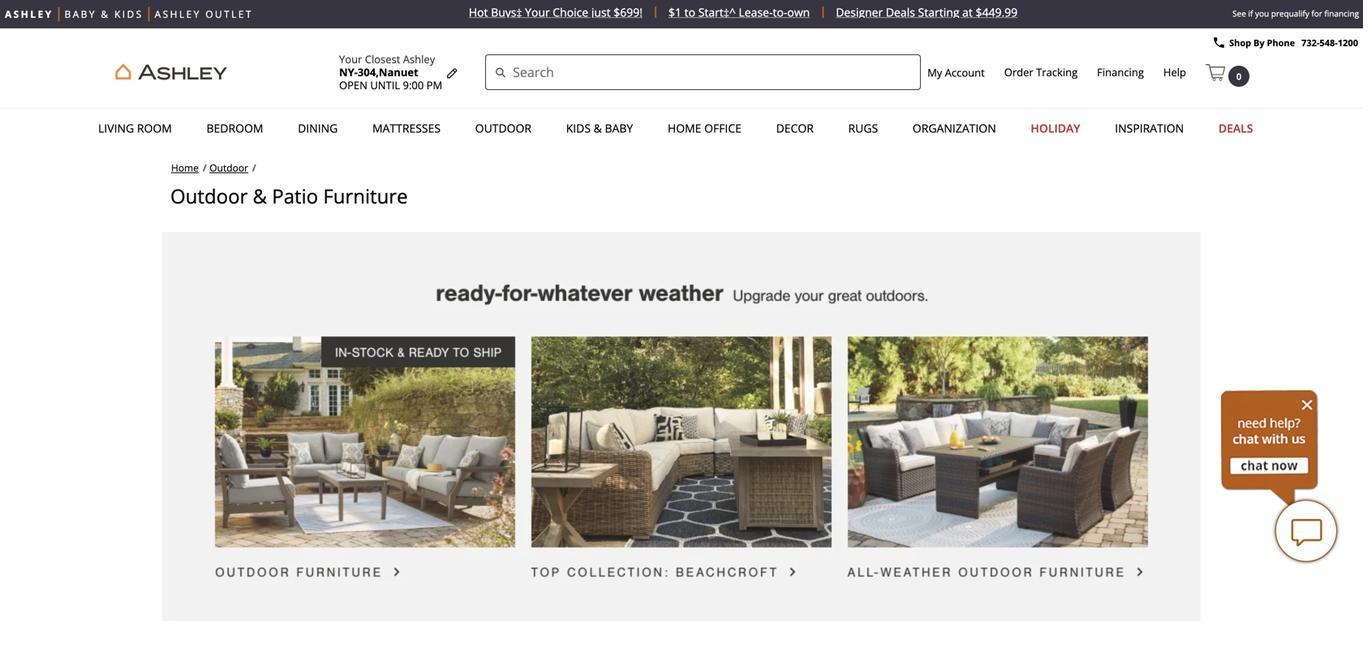 Task type: vqa. For each thing, say whether or not it's contained in the screenshot.
bottom 'Home'
yes



Task type: locate. For each thing, give the bounding box(es) containing it.
9:00
[[403, 78, 424, 93]]

outdoor link
[[471, 113, 537, 144], [210, 161, 248, 175]]

designer
[[836, 4, 883, 20]]

patio
[[272, 183, 318, 209]]

hot buys‡ your choice just $699!
[[469, 4, 643, 20]]

& for outdoor
[[253, 183, 267, 209]]

outdoor link down search icon
[[471, 113, 537, 144]]

holiday link
[[1026, 113, 1086, 144]]

0 vertical spatial ashley
[[155, 7, 201, 21]]

help link
[[1164, 65, 1187, 80]]

0 vertical spatial &
[[101, 7, 110, 21]]

0 vertical spatial deals
[[886, 4, 916, 20]]

1 horizontal spatial &
[[253, 183, 267, 209]]

0 horizontal spatial ashley
[[155, 7, 201, 21]]

inspiration link
[[1111, 113, 1189, 144]]

see
[[1233, 8, 1247, 19]]

& inside banner
[[594, 121, 602, 136]]

to-
[[773, 4, 788, 20]]

home down room
[[171, 161, 199, 175]]

holiday
[[1031, 121, 1081, 136]]

1 vertical spatial your
[[339, 52, 362, 67]]

outlet
[[206, 7, 253, 21]]

ashley
[[5, 7, 53, 21]]

0 horizontal spatial &
[[101, 7, 110, 21]]

1 vertical spatial home
[[171, 161, 199, 175]]

your closest ashley ny-304,nanuet
[[339, 52, 435, 80]]

outdoor
[[475, 121, 532, 136], [210, 161, 248, 175], [170, 183, 248, 209]]

organization
[[913, 121, 997, 136]]

see if you prequalify for financing
[[1233, 8, 1360, 19]]

dining
[[298, 121, 338, 136]]

search image
[[495, 66, 507, 82]]

home inside home office link
[[668, 121, 702, 136]]

buys‡
[[491, 4, 522, 20]]

$1 to start‡^ lease-to-own
[[669, 4, 810, 20]]

rugs
[[849, 121, 879, 136]]

if
[[1249, 8, 1254, 19]]

your
[[525, 4, 550, 20], [339, 52, 362, 67]]

1 vertical spatial ashley
[[403, 52, 435, 67]]

kids & baby link
[[562, 113, 638, 144]]

your up the "open"
[[339, 52, 362, 67]]

1 vertical spatial deals
[[1219, 121, 1254, 136]]

1 horizontal spatial home
[[668, 121, 702, 136]]

deals inside deals link
[[1219, 121, 1254, 136]]

rugs link
[[844, 113, 883, 144]]

order
[[1005, 65, 1034, 80]]

& left patio
[[253, 183, 267, 209]]

home for home link
[[171, 161, 199, 175]]

deals
[[886, 4, 916, 20], [1219, 121, 1254, 136]]

hot
[[469, 4, 488, 20]]

1 vertical spatial outdoor link
[[210, 161, 248, 175]]

2 vertical spatial &
[[253, 183, 267, 209]]

0 vertical spatial outdoor link
[[471, 113, 537, 144]]

baby
[[64, 7, 96, 21]]

shop by phone 732-548-1200
[[1230, 37, 1359, 49]]

your right buys‡
[[525, 4, 550, 20]]

home office link
[[663, 113, 747, 144]]

open
[[339, 78, 368, 93]]

deals link
[[1214, 113, 1259, 144]]

0 horizontal spatial outdoor link
[[210, 161, 248, 175]]

outdoor down bedroom
[[210, 161, 248, 175]]

deals left starting
[[886, 4, 916, 20]]

order tracking link
[[1005, 65, 1078, 80]]

&
[[101, 7, 110, 21], [594, 121, 602, 136], [253, 183, 267, 209]]

until
[[370, 78, 400, 93]]

& for baby
[[101, 7, 110, 21]]

financing
[[1325, 8, 1360, 19]]

ashley
[[155, 7, 201, 21], [403, 52, 435, 67]]

ashley right kids at the top
[[155, 7, 201, 21]]

0
[[1237, 70, 1242, 82]]

None search field
[[486, 54, 921, 90]]

1 horizontal spatial deals
[[1219, 121, 1254, 136]]

just
[[592, 4, 611, 20]]

1 horizontal spatial your
[[525, 4, 550, 20]]

2 horizontal spatial &
[[594, 121, 602, 136]]

deals down 0
[[1219, 121, 1254, 136]]

outdoor & patio furniture main content
[[162, 152, 1201, 666]]

banner
[[0, 28, 1364, 148]]

home left office on the top right
[[668, 121, 702, 136]]

my account link
[[928, 65, 985, 80]]

& inside main content
[[253, 183, 267, 209]]

outdoor down search icon
[[475, 121, 532, 136]]

home inside outdoor & patio furniture main content
[[171, 161, 199, 175]]

account
[[945, 65, 985, 80]]

0 vertical spatial home
[[668, 121, 702, 136]]

by
[[1254, 37, 1265, 49]]

548-
[[1320, 37, 1339, 49]]

financing link
[[1098, 65, 1145, 80]]

0 horizontal spatial your
[[339, 52, 362, 67]]

1 horizontal spatial ashley
[[403, 52, 435, 67]]

304,nanuet
[[358, 65, 419, 80]]

home
[[668, 121, 702, 136], [171, 161, 199, 175]]

0 vertical spatial outdoor
[[475, 121, 532, 136]]

& right kids
[[594, 121, 602, 136]]

bedroom
[[207, 121, 263, 136]]

banner containing living room
[[0, 28, 1364, 148]]

decor
[[777, 121, 814, 136]]

living room link
[[93, 113, 177, 144]]

living
[[98, 121, 134, 136]]

kids
[[566, 121, 591, 136]]

1 vertical spatial outdoor
[[210, 161, 248, 175]]

living room
[[98, 121, 172, 136]]

hot buys‡ your choice just $699! link
[[457, 4, 657, 20]]

kids
[[114, 7, 143, 21]]

1 vertical spatial &
[[594, 121, 602, 136]]

ashley up 9:00
[[403, 52, 435, 67]]

you
[[1256, 8, 1270, 19]]

outdoor link down bedroom
[[210, 161, 248, 175]]

0 horizontal spatial home
[[171, 161, 199, 175]]

outdoor down home link
[[170, 183, 248, 209]]

bedroom link
[[202, 113, 268, 144]]

& left kids at the top
[[101, 7, 110, 21]]



Task type: describe. For each thing, give the bounding box(es) containing it.
2 vertical spatial outdoor
[[170, 183, 248, 209]]

order tracking
[[1005, 65, 1078, 80]]

closest
[[365, 52, 401, 67]]

none search field inside banner
[[486, 54, 921, 90]]

pm
[[427, 78, 443, 93]]

starting
[[919, 4, 960, 20]]

inspiration
[[1116, 121, 1185, 136]]

choice
[[553, 4, 589, 20]]

my account
[[928, 65, 985, 80]]

change location image
[[446, 67, 459, 80]]

open until 9:00 pm
[[339, 78, 443, 93]]

see if you prequalify for financing link
[[1229, 0, 1364, 28]]

kids & baby
[[566, 121, 633, 136]]

outdoor & patio furniture
[[170, 183, 408, 209]]

$1
[[669, 4, 682, 20]]

$449.99
[[976, 4, 1018, 20]]

1 horizontal spatial outdoor link
[[471, 113, 537, 144]]

home office
[[668, 121, 742, 136]]

0 link
[[1206, 57, 1250, 87]]

room
[[137, 121, 172, 136]]

tracking
[[1037, 65, 1078, 80]]

ny-
[[339, 65, 358, 80]]

my
[[928, 65, 943, 80]]

baby & kids link
[[64, 7, 143, 22]]

help
[[1164, 65, 1187, 80]]

mattresses link
[[368, 113, 446, 144]]

lease-
[[739, 4, 773, 20]]

for
[[1312, 8, 1323, 19]]

732-
[[1302, 37, 1320, 49]]

0 vertical spatial your
[[525, 4, 550, 20]]

ashley inside your closest ashley ny-304,nanuet
[[403, 52, 435, 67]]

ashley image
[[110, 61, 234, 83]]

shop
[[1230, 37, 1252, 49]]

dining link
[[293, 113, 343, 144]]

ashley outlet
[[155, 7, 253, 21]]

home for home office
[[668, 121, 702, 136]]

0 horizontal spatial deals
[[886, 4, 916, 20]]

ashley inside "ashley outlet" link
[[155, 7, 201, 21]]

financing
[[1098, 65, 1145, 80]]

start‡^
[[699, 4, 736, 20]]

& for kids
[[594, 121, 602, 136]]

baby & kids
[[64, 7, 143, 21]]

office
[[705, 121, 742, 136]]

ashley outlet link
[[155, 7, 253, 22]]

your inside your closest ashley ny-304,nanuet
[[339, 52, 362, 67]]

decor link
[[772, 113, 819, 144]]

$699!
[[614, 4, 643, 20]]

1200
[[1339, 37, 1359, 49]]

chat bubble mobile view image
[[1275, 499, 1339, 564]]

ashley link
[[5, 7, 53, 22]]

mattresses
[[373, 121, 441, 136]]

own
[[788, 4, 810, 20]]

dialogue message for liveperson image
[[1222, 390, 1319, 507]]

home link
[[171, 161, 199, 175]]

$1 to start‡^ lease-to-own link
[[657, 4, 824, 20]]

furniture
[[323, 183, 408, 209]]

prequalify
[[1272, 8, 1310, 19]]

at
[[963, 4, 973, 20]]

organization link
[[908, 113, 1002, 144]]

to
[[685, 4, 696, 20]]

designer deals starting at $449.99
[[836, 4, 1018, 20]]

outdoor inside banner
[[475, 121, 532, 136]]

baby
[[605, 121, 633, 136]]

designer deals starting at $449.99 link
[[824, 4, 1030, 20]]

732-548-1200 link
[[1302, 37, 1359, 49]]

outdoor furniture image
[[162, 208, 1201, 646]]

phone
[[1268, 37, 1296, 49]]



